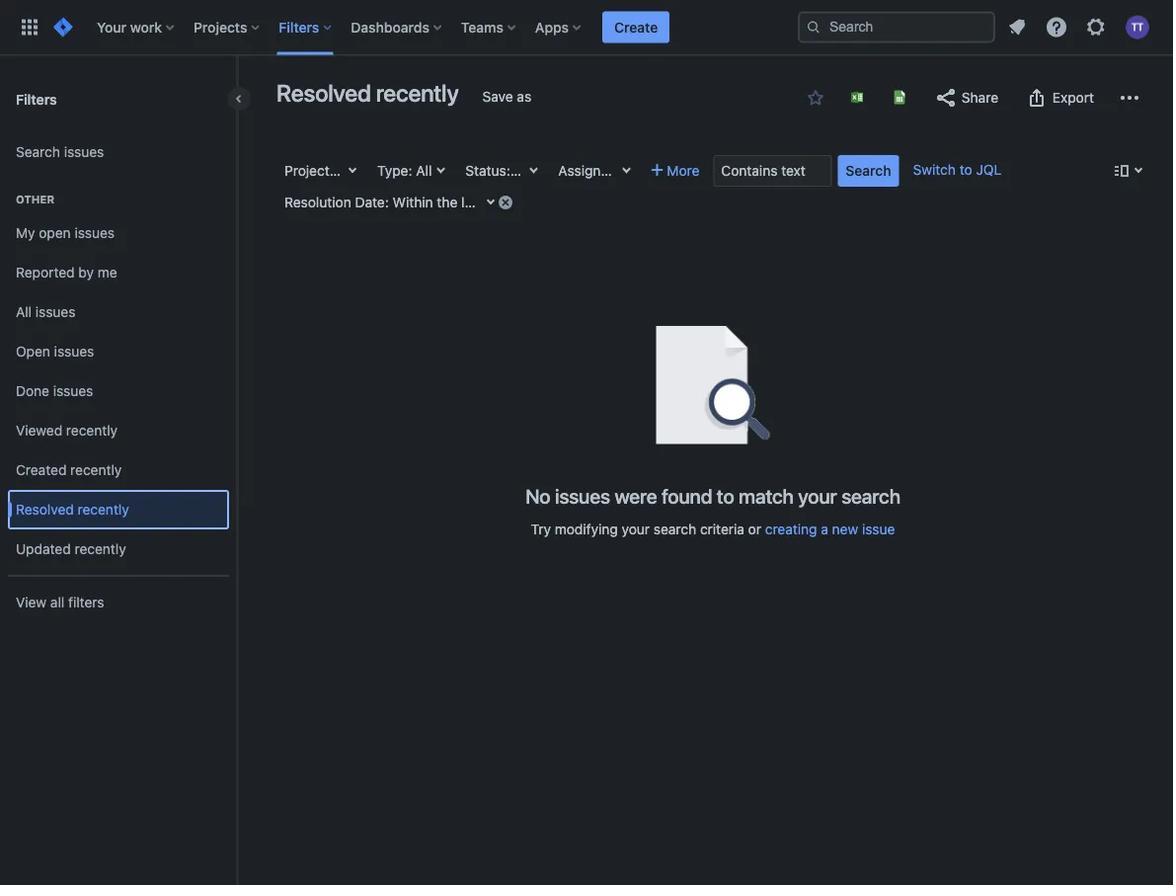 Task type: vqa. For each thing, say whether or not it's contained in the screenshot.
leftmost Access
no



Task type: locate. For each thing, give the bounding box(es) containing it.
banner containing your work
[[0, 0, 1174, 55]]

other group
[[8, 172, 229, 575]]

filters right projects popup button
[[279, 19, 319, 35]]

0 horizontal spatial resolved recently
[[16, 502, 129, 518]]

search issues link
[[8, 132, 229, 172]]

1 vertical spatial to
[[717, 484, 735, 507]]

no
[[526, 484, 551, 507]]

settings image
[[1085, 15, 1109, 39]]

export
[[1053, 89, 1095, 106]]

0 horizontal spatial resolved
[[16, 502, 74, 518]]

type: all
[[377, 163, 432, 179]]

match
[[739, 484, 794, 507]]

issues
[[64, 144, 104, 160], [75, 225, 115, 241], [35, 304, 76, 320], [54, 343, 94, 360], [53, 383, 93, 399], [555, 484, 611, 507]]

1 horizontal spatial filters
[[279, 19, 319, 35]]

all right assignee: on the top
[[624, 163, 640, 179]]

filters inside filters dropdown button
[[279, 19, 319, 35]]

all issues
[[16, 304, 76, 320]]

resolved recently
[[277, 79, 459, 107], [16, 502, 129, 518]]

search
[[16, 144, 60, 160], [846, 163, 892, 179]]

resolved
[[277, 79, 371, 107], [16, 502, 74, 518]]

search for search
[[846, 163, 892, 179]]

were
[[615, 484, 658, 507]]

teams button
[[455, 11, 524, 43]]

your profile and settings image
[[1126, 15, 1150, 39]]

resolution
[[285, 194, 352, 210]]

recently down viewed recently link
[[70, 462, 122, 478]]

resolution date: within the last 1 week
[[285, 194, 531, 210]]

open issues
[[16, 343, 94, 360]]

jira software image
[[51, 15, 75, 39], [51, 15, 75, 39]]

viewed
[[16, 423, 62, 439]]

all
[[50, 594, 64, 611]]

open in microsoft excel image
[[850, 89, 866, 105]]

resolved inside other group
[[16, 502, 74, 518]]

0 horizontal spatial to
[[717, 484, 735, 507]]

open
[[16, 343, 50, 360]]

status:
[[466, 163, 511, 179]]

1 horizontal spatial search
[[846, 163, 892, 179]]

search image
[[806, 19, 822, 35]]

recently for viewed recently link
[[66, 423, 118, 439]]

criteria
[[701, 521, 745, 538]]

search left switch
[[846, 163, 892, 179]]

0 horizontal spatial search
[[16, 144, 60, 160]]

1 vertical spatial search
[[654, 521, 697, 538]]

done issues
[[16, 383, 93, 399]]

1 horizontal spatial search
[[842, 484, 901, 507]]

0 vertical spatial filters
[[279, 19, 319, 35]]

1 vertical spatial resolved recently
[[16, 502, 129, 518]]

all issues link
[[8, 292, 229, 332]]

my open issues link
[[8, 213, 229, 253]]

your
[[799, 484, 838, 507], [622, 521, 650, 538]]

other
[[16, 193, 54, 206]]

or
[[749, 521, 762, 538]]

to up criteria
[[717, 484, 735, 507]]

remove criteria image
[[498, 194, 514, 210]]

1 vertical spatial resolved
[[16, 502, 74, 518]]

open in google sheets image
[[892, 89, 908, 105]]

1 vertical spatial your
[[622, 521, 650, 538]]

search down found
[[654, 521, 697, 538]]

0 vertical spatial your
[[799, 484, 838, 507]]

0 vertical spatial search
[[16, 144, 60, 160]]

recently for updated recently link
[[75, 541, 126, 557]]

assignee:
[[559, 163, 621, 179]]

1
[[488, 194, 494, 210]]

all up week
[[514, 163, 530, 179]]

all for assignee: all
[[624, 163, 640, 179]]

filters
[[68, 594, 104, 611]]

primary element
[[12, 0, 798, 55]]

week
[[498, 194, 531, 210]]

issue
[[863, 521, 896, 538]]

open issues link
[[8, 332, 229, 372]]

1 vertical spatial search
[[846, 163, 892, 179]]

teams
[[461, 19, 504, 35]]

open
[[39, 225, 71, 241]]

new
[[833, 521, 859, 538]]

resolved recently link
[[8, 490, 229, 530]]

view
[[16, 594, 47, 611]]

banner
[[0, 0, 1174, 55]]

projects
[[194, 19, 247, 35]]

filters up search issues
[[16, 91, 57, 107]]

view all filters
[[16, 594, 104, 611]]

apps
[[535, 19, 569, 35]]

my open issues
[[16, 225, 115, 241]]

jql
[[977, 162, 1002, 178]]

done issues link
[[8, 372, 229, 411]]

resolved up 'updated'
[[16, 502, 74, 518]]

1 vertical spatial filters
[[16, 91, 57, 107]]

all right project:
[[337, 163, 353, 179]]

all
[[337, 163, 353, 179], [416, 163, 432, 179], [514, 163, 530, 179], [624, 163, 640, 179], [16, 304, 32, 320]]

recently up created recently
[[66, 423, 118, 439]]

viewed recently
[[16, 423, 118, 439]]

search up issue
[[842, 484, 901, 507]]

0 horizontal spatial filters
[[16, 91, 57, 107]]

create button
[[603, 11, 670, 43]]

apps button
[[530, 11, 589, 43]]

recently
[[376, 79, 459, 107], [66, 423, 118, 439], [70, 462, 122, 478], [78, 502, 129, 518], [75, 541, 126, 557]]

recently down created recently link
[[78, 502, 129, 518]]

all right type:
[[416, 163, 432, 179]]

created recently link
[[8, 451, 229, 490]]

status: all
[[466, 163, 530, 179]]

switch to jql link
[[914, 162, 1002, 178]]

updated recently link
[[8, 530, 229, 569]]

resolved recently down dashboards
[[277, 79, 459, 107]]

resolved down filters dropdown button at the left top
[[277, 79, 371, 107]]

resolved recently up updated recently
[[16, 502, 129, 518]]

issues for all issues
[[35, 304, 76, 320]]

0 vertical spatial resolved recently
[[277, 79, 459, 107]]

to
[[960, 162, 973, 178], [717, 484, 735, 507]]

filters
[[279, 19, 319, 35], [16, 91, 57, 107]]

search for search issues
[[16, 144, 60, 160]]

small image
[[808, 90, 824, 106]]

search inside button
[[846, 163, 892, 179]]

search up other
[[16, 144, 60, 160]]

Search field
[[798, 11, 996, 43]]

issues for done issues
[[53, 383, 93, 399]]

projects button
[[188, 11, 267, 43]]

your down were
[[622, 521, 650, 538]]

recently down resolved recently link
[[75, 541, 126, 557]]

a
[[821, 521, 829, 538]]

all for project: all
[[337, 163, 353, 179]]

1 horizontal spatial to
[[960, 162, 973, 178]]

found
[[662, 484, 713, 507]]

all inside "all issues" link
[[16, 304, 32, 320]]

assignee: all
[[559, 163, 640, 179]]

0 vertical spatial resolved
[[277, 79, 371, 107]]

your up a
[[799, 484, 838, 507]]

all up open
[[16, 304, 32, 320]]

recently down primary element
[[376, 79, 459, 107]]

to left 'jql'
[[960, 162, 973, 178]]

search
[[842, 484, 901, 507], [654, 521, 697, 538]]



Task type: describe. For each thing, give the bounding box(es) containing it.
recently for resolved recently link
[[78, 502, 129, 518]]

0 vertical spatial search
[[842, 484, 901, 507]]

reported
[[16, 264, 75, 281]]

resolved recently inside other group
[[16, 502, 129, 518]]

within
[[393, 194, 433, 210]]

switch to jql
[[914, 162, 1002, 178]]

appswitcher icon image
[[18, 15, 42, 39]]

0 horizontal spatial your
[[622, 521, 650, 538]]

created
[[16, 462, 67, 478]]

no issues were found to match your search
[[526, 484, 901, 507]]

notifications image
[[1006, 15, 1030, 39]]

issues for no issues were found to match your search
[[555, 484, 611, 507]]

reported by me link
[[8, 253, 229, 292]]

save as button
[[473, 81, 542, 113]]

done
[[16, 383, 49, 399]]

reported by me
[[16, 264, 117, 281]]

1 horizontal spatial resolved recently
[[277, 79, 459, 107]]

your work button
[[91, 11, 182, 43]]

as
[[517, 88, 532, 105]]

issues for open issues
[[54, 343, 94, 360]]

1 horizontal spatial your
[[799, 484, 838, 507]]

creating
[[766, 521, 818, 538]]

search issues
[[16, 144, 104, 160]]

view all filters link
[[8, 583, 229, 623]]

date:
[[355, 194, 389, 210]]

all for type: all
[[416, 163, 432, 179]]

modifying
[[555, 521, 618, 538]]

project: all
[[285, 163, 353, 179]]

type:
[[377, 163, 413, 179]]

0 horizontal spatial search
[[654, 521, 697, 538]]

filters button
[[273, 11, 339, 43]]

search button
[[838, 155, 900, 187]]

1 horizontal spatial resolved
[[277, 79, 371, 107]]

switch
[[914, 162, 956, 178]]

the
[[437, 194, 458, 210]]

more
[[667, 163, 700, 179]]

last
[[462, 194, 484, 210]]

me
[[98, 264, 117, 281]]

try modifying your search criteria or creating a new issue
[[531, 521, 896, 538]]

viewed recently link
[[8, 411, 229, 451]]

export button
[[1016, 82, 1105, 114]]

all for status: all
[[514, 163, 530, 179]]

save
[[483, 88, 513, 105]]

work
[[130, 19, 162, 35]]

more button
[[644, 155, 708, 187]]

share
[[962, 89, 999, 106]]

created recently
[[16, 462, 122, 478]]

creating a new issue link
[[766, 521, 896, 538]]

Search issues using keywords text field
[[714, 155, 832, 187]]

my
[[16, 225, 35, 241]]

0 vertical spatial to
[[960, 162, 973, 178]]

updated
[[16, 541, 71, 557]]

dashboards
[[351, 19, 430, 35]]

dashboards button
[[345, 11, 449, 43]]

try
[[531, 521, 551, 538]]

save as
[[483, 88, 532, 105]]

help image
[[1045, 15, 1069, 39]]

your
[[97, 19, 127, 35]]

share link
[[925, 82, 1009, 114]]

your work
[[97, 19, 162, 35]]

by
[[78, 264, 94, 281]]

issues for search issues
[[64, 144, 104, 160]]

create
[[615, 19, 658, 35]]

updated recently
[[16, 541, 126, 557]]

project:
[[285, 163, 334, 179]]

recently for created recently link
[[70, 462, 122, 478]]



